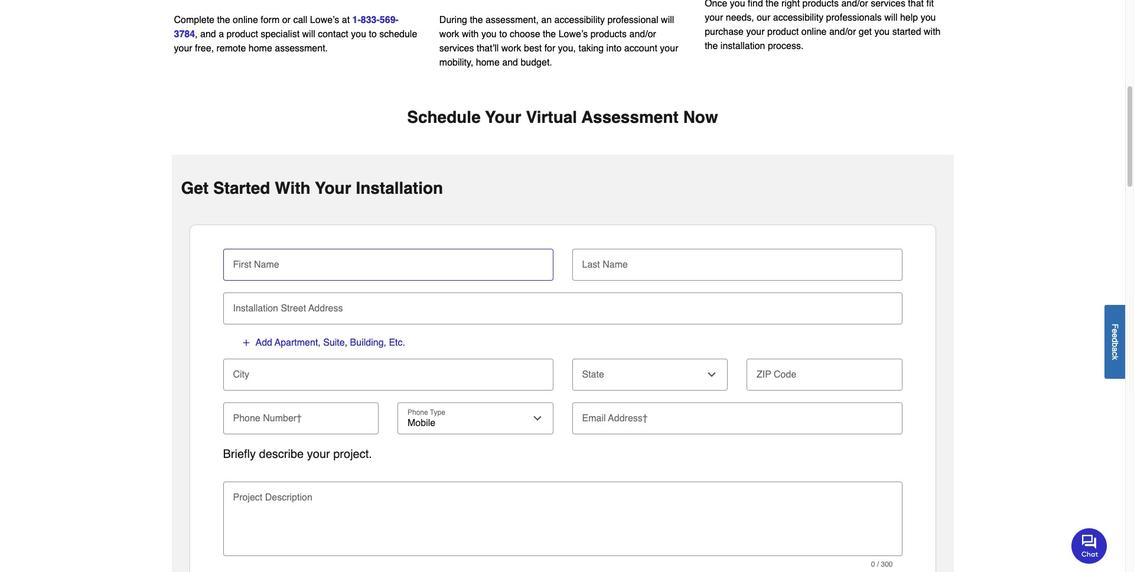 Task type: describe. For each thing, give the bounding box(es) containing it.
get
[[859, 27, 872, 37]]

you up needs,
[[730, 0, 746, 9]]

0 vertical spatial work
[[440, 29, 460, 40]]

building,
[[350, 337, 387, 348]]

form
[[261, 15, 280, 25]]

1-833-569- 3784
[[174, 15, 399, 40]]

c
[[1111, 352, 1121, 356]]

etc.
[[389, 337, 405, 348]]

mobility,
[[440, 57, 474, 68]]

zip code
[[757, 369, 797, 380]]

k
[[1111, 356, 1121, 360]]

0 vertical spatial your
[[485, 108, 522, 126]]

address
[[309, 303, 343, 314]]

to inside ", and a product specialist will contact you to schedule your free, remote home assessment."
[[369, 29, 377, 40]]

with inside once you find the right products and/or services that fit your needs, our accessibility professionals will help you purchase your product online and/or get you started with the installation process.
[[924, 27, 941, 37]]

our
[[757, 12, 771, 23]]

you right get in the top right of the page
[[875, 27, 890, 37]]

account
[[625, 43, 658, 54]]

Last Name text field
[[577, 249, 898, 275]]

email
[[582, 413, 606, 424]]

Project Description text field
[[228, 498, 898, 550]]

add apartment, suite, building, etc. button
[[241, 336, 406, 349]]

with
[[275, 178, 311, 197]]

complete the online form or call lowe's at
[[174, 15, 353, 25]]

that
[[909, 0, 924, 9]]

0 / 300
[[872, 560, 893, 569]]

for
[[545, 43, 556, 54]]

budget.
[[521, 57, 553, 68]]

f
[[1111, 324, 1121, 329]]

city
[[233, 369, 249, 380]]

briefly describe your project.
[[223, 447, 372, 461]]

online inside once you find the right products and/or services that fit your needs, our accessibility professionals will help you purchase your product online and/or get you started with the installation process.
[[802, 27, 827, 37]]

you,
[[558, 43, 576, 54]]

you inside during the assessment, an accessibility professional will work with you to choose the lowe's products and/or services that'll work best for you, taking into account your mobility, home and budget.
[[482, 29, 497, 40]]

right
[[782, 0, 800, 9]]

virtual
[[526, 108, 578, 126]]

products inside once you find the right products and/or services that fit your needs, our accessibility professionals will help you purchase your product online and/or get you started with the installation process.
[[803, 0, 839, 9]]

1 vertical spatial work
[[502, 43, 522, 54]]

assessment.
[[275, 43, 328, 54]]

your down once
[[705, 12, 724, 23]]

free,
[[195, 43, 214, 54]]

add
[[256, 337, 272, 348]]

during the assessment, an accessibility professional will work with you to choose the lowe's products and/or services that'll work best for you, taking into account your mobility, home and budget.
[[440, 15, 679, 68]]

and/or up professionals
[[842, 0, 869, 9]]

once
[[705, 0, 728, 9]]

or
[[282, 15, 291, 25]]

that'll
[[477, 43, 499, 54]]

will inside ", and a product specialist will contact you to schedule your free, remote home assessment."
[[302, 29, 315, 40]]

1-
[[353, 15, 361, 25]]

professionals
[[827, 12, 882, 23]]

services inside once you find the right products and/or services that fit your needs, our accessibility professionals will help you purchase your product online and/or get you started with the installation process.
[[871, 0, 906, 9]]

Installation Street Address text field
[[228, 293, 898, 319]]

,
[[195, 29, 198, 40]]

Email Address† text field
[[577, 402, 898, 428]]

300
[[882, 560, 893, 569]]

2 e from the top
[[1111, 333, 1121, 338]]

your left project.
[[307, 447, 330, 461]]

zip
[[757, 369, 772, 380]]

first
[[233, 259, 252, 270]]

installation street address
[[233, 303, 343, 314]]

started
[[213, 178, 270, 197]]

installation
[[721, 41, 766, 51]]

description
[[265, 492, 313, 503]]

complete
[[174, 15, 215, 25]]

address†
[[609, 413, 648, 424]]

a inside button
[[1111, 347, 1121, 352]]

specialist
[[261, 29, 300, 40]]

during
[[440, 15, 468, 25]]

schedule your virtual assessment now
[[407, 108, 719, 126]]

Phone Number† text field
[[228, 402, 374, 428]]

1-833-569- 3784 link
[[174, 15, 399, 40]]

accessibility inside once you find the right products and/or services that fit your needs, our accessibility professionals will help you purchase your product online and/or get you started with the installation process.
[[774, 12, 824, 23]]

your inside during the assessment, an accessibility professional will work with you to choose the lowe's products and/or services that'll work best for you, taking into account your mobility, home and budget.
[[660, 43, 679, 54]]

once you find the right products and/or services that fit your needs, our accessibility professionals will help you purchase your product online and/or get you started with the installation process.
[[705, 0, 941, 51]]

project description
[[233, 492, 313, 503]]

street
[[281, 303, 306, 314]]

your inside ", and a product specialist will contact you to schedule your free, remote home assessment."
[[174, 43, 192, 54]]

purchase
[[705, 27, 744, 37]]

phone
[[233, 413, 261, 424]]

call
[[293, 15, 308, 25]]

833-
[[361, 15, 380, 25]]

d
[[1111, 338, 1121, 342]]



Task type: locate. For each thing, give the bounding box(es) containing it.
name for first name
[[254, 259, 279, 270]]

1 horizontal spatial work
[[502, 43, 522, 54]]

0 horizontal spatial name
[[254, 259, 279, 270]]

find
[[748, 0, 764, 9]]

with inside during the assessment, an accessibility professional will work with you to choose the lowe's products and/or services that'll work best for you, taking into account your mobility, home and budget.
[[462, 29, 479, 40]]

0 vertical spatial lowe's
[[310, 15, 339, 25]]

the up our
[[766, 0, 779, 9]]

, and a product specialist will contact you to schedule your free, remote home assessment.
[[174, 29, 417, 54]]

name
[[254, 259, 279, 270], [603, 259, 628, 270]]

0 horizontal spatial will
[[302, 29, 315, 40]]

1 vertical spatial installation
[[233, 303, 278, 314]]

lowe's up "you,"
[[559, 29, 588, 40]]

0 horizontal spatial and
[[200, 29, 216, 40]]

1 horizontal spatial with
[[924, 27, 941, 37]]

fit
[[927, 0, 934, 9]]

will inside once you find the right products and/or services that fit your needs, our accessibility professionals will help you purchase your product online and/or get you started with the installation process.
[[885, 12, 898, 23]]

services up mobility,
[[440, 43, 474, 54]]

you down fit
[[921, 12, 937, 23]]

ZIP Code text field
[[752, 359, 898, 385]]

0 vertical spatial installation
[[356, 178, 443, 197]]

accessibility inside during the assessment, an accessibility professional will work with you to choose the lowe's products and/or services that'll work best for you, taking into account your mobility, home and budget.
[[555, 15, 605, 25]]

1 to from the left
[[369, 29, 377, 40]]

email address†
[[582, 413, 648, 424]]

taking
[[579, 43, 604, 54]]

at
[[342, 15, 350, 25]]

your left the virtual
[[485, 108, 522, 126]]

started
[[893, 27, 922, 37]]

plus image
[[241, 338, 251, 348]]

accessibility up taking
[[555, 15, 605, 25]]

your down 3784
[[174, 43, 192, 54]]

1 vertical spatial services
[[440, 43, 474, 54]]

process.
[[768, 41, 804, 51]]

1 horizontal spatial installation
[[356, 178, 443, 197]]

briefly
[[223, 447, 256, 461]]

1 horizontal spatial accessibility
[[774, 12, 824, 23]]

needs,
[[726, 12, 755, 23]]

get started with your installation
[[181, 178, 443, 197]]

1 horizontal spatial will
[[661, 15, 675, 25]]

and/or inside during the assessment, an accessibility professional will work with you to choose the lowe's products and/or services that'll work best for you, taking into account your mobility, home and budget.
[[630, 29, 657, 40]]

1 vertical spatial your
[[315, 178, 351, 197]]

1 horizontal spatial and
[[503, 57, 518, 68]]

1 vertical spatial and
[[503, 57, 518, 68]]

and inside during the assessment, an accessibility professional will work with you to choose the lowe's products and/or services that'll work best for you, taking into account your mobility, home and budget.
[[503, 57, 518, 68]]

1 horizontal spatial name
[[603, 259, 628, 270]]

apartment,
[[275, 337, 321, 348]]

2 horizontal spatial will
[[885, 12, 898, 23]]

your
[[485, 108, 522, 126], [315, 178, 351, 197]]

0 horizontal spatial accessibility
[[555, 15, 605, 25]]

with
[[924, 27, 941, 37], [462, 29, 479, 40]]

0 vertical spatial products
[[803, 0, 839, 9]]

assessment,
[[486, 15, 539, 25]]

products
[[803, 0, 839, 9], [591, 29, 627, 40]]

suite,
[[323, 337, 348, 348]]

3784
[[174, 29, 195, 40]]

and
[[200, 29, 216, 40], [503, 57, 518, 68]]

get
[[181, 178, 209, 197]]

0 horizontal spatial product
[[227, 29, 258, 40]]

online left the form
[[233, 15, 258, 25]]

0 vertical spatial a
[[219, 29, 224, 40]]

product inside ", and a product specialist will contact you to schedule your free, remote home assessment."
[[227, 29, 258, 40]]

remote
[[217, 43, 246, 54]]

chat invite button image
[[1072, 528, 1108, 564]]

0 horizontal spatial products
[[591, 29, 627, 40]]

0 horizontal spatial home
[[249, 43, 272, 54]]

0 horizontal spatial online
[[233, 15, 258, 25]]

and/or down professionals
[[830, 27, 857, 37]]

now
[[684, 108, 719, 126]]

and left budget.
[[503, 57, 518, 68]]

project.
[[333, 447, 372, 461]]

0 horizontal spatial work
[[440, 29, 460, 40]]

0 horizontal spatial with
[[462, 29, 479, 40]]

a up remote
[[219, 29, 224, 40]]

0 horizontal spatial services
[[440, 43, 474, 54]]

choose
[[510, 29, 541, 40]]

you up that'll in the left of the page
[[482, 29, 497, 40]]

products up into
[[591, 29, 627, 40]]

1 horizontal spatial products
[[803, 0, 839, 9]]

professional
[[608, 15, 659, 25]]

a up k
[[1111, 347, 1121, 352]]

b
[[1111, 342, 1121, 347]]

product up remote
[[227, 29, 258, 40]]

services
[[871, 0, 906, 9], [440, 43, 474, 54]]

the down the purchase on the top right
[[705, 41, 718, 51]]

to
[[369, 29, 377, 40], [500, 29, 507, 40]]

the
[[766, 0, 779, 9], [217, 15, 230, 25], [470, 15, 483, 25], [543, 29, 556, 40], [705, 41, 718, 51]]

add apartment, suite, building, etc.
[[256, 337, 405, 348]]

2 to from the left
[[500, 29, 507, 40]]

help
[[901, 12, 919, 23]]

1 vertical spatial a
[[1111, 347, 1121, 352]]

a inside ", and a product specialist will contact you to schedule your free, remote home assessment."
[[219, 29, 224, 40]]

1 vertical spatial products
[[591, 29, 627, 40]]

accessibility down right
[[774, 12, 824, 23]]

and right ,
[[200, 29, 216, 40]]

/
[[878, 560, 880, 569]]

lowe's
[[310, 15, 339, 25], [559, 29, 588, 40]]

an
[[542, 15, 552, 25]]

1 name from the left
[[254, 259, 279, 270]]

your down our
[[747, 27, 765, 37]]

products right right
[[803, 0, 839, 9]]

home down that'll in the left of the page
[[476, 57, 500, 68]]

last
[[582, 259, 600, 270]]

0
[[872, 560, 876, 569]]

and/or up account on the right of the page
[[630, 29, 657, 40]]

home down specialist
[[249, 43, 272, 54]]

a
[[219, 29, 224, 40], [1111, 347, 1121, 352]]

0 vertical spatial and
[[200, 29, 216, 40]]

will left help
[[885, 12, 898, 23]]

City text field
[[228, 359, 549, 385]]

0 horizontal spatial to
[[369, 29, 377, 40]]

products inside during the assessment, an accessibility professional will work with you to choose the lowe's products and/or services that'll work best for you, taking into account your mobility, home and budget.
[[591, 29, 627, 40]]

your right account on the right of the page
[[660, 43, 679, 54]]

e up d
[[1111, 329, 1121, 333]]

2 name from the left
[[603, 259, 628, 270]]

to down 'assessment,'
[[500, 29, 507, 40]]

the up for
[[543, 29, 556, 40]]

the up remote
[[217, 15, 230, 25]]

0 horizontal spatial lowe's
[[310, 15, 339, 25]]

assessment
[[582, 108, 679, 126]]

accessibility
[[774, 12, 824, 23], [555, 15, 605, 25]]

services up help
[[871, 0, 906, 9]]

1 horizontal spatial a
[[1111, 347, 1121, 352]]

1 vertical spatial lowe's
[[559, 29, 588, 40]]

name right the last
[[603, 259, 628, 270]]

code
[[774, 369, 797, 380]]

with down during
[[462, 29, 479, 40]]

and inside ", and a product specialist will contact you to schedule your free, remote home assessment."
[[200, 29, 216, 40]]

f e e d b a c k button
[[1105, 305, 1126, 379]]

lowe's up contact
[[310, 15, 339, 25]]

with right started
[[924, 27, 941, 37]]

number†
[[263, 413, 302, 424]]

lowe's inside during the assessment, an accessibility professional will work with you to choose the lowe's products and/or services that'll work best for you, taking into account your mobility, home and budget.
[[559, 29, 588, 40]]

and/or
[[842, 0, 869, 9], [830, 27, 857, 37], [630, 29, 657, 40]]

0 vertical spatial home
[[249, 43, 272, 54]]

name for last name
[[603, 259, 628, 270]]

will up the assessment.
[[302, 29, 315, 40]]

1 horizontal spatial your
[[485, 108, 522, 126]]

1 horizontal spatial lowe's
[[559, 29, 588, 40]]

product inside once you find the right products and/or services that fit your needs, our accessibility professionals will help you purchase your product online and/or get you started with the installation process.
[[768, 27, 799, 37]]

0 horizontal spatial your
[[315, 178, 351, 197]]

1 vertical spatial online
[[802, 27, 827, 37]]

contact
[[318, 29, 349, 40]]

e up b
[[1111, 333, 1121, 338]]

your
[[705, 12, 724, 23], [747, 27, 765, 37], [174, 43, 192, 54], [660, 43, 679, 54], [307, 447, 330, 461]]

First Name text field
[[228, 249, 549, 275]]

name right first
[[254, 259, 279, 270]]

569-
[[380, 15, 399, 25]]

services inside during the assessment, an accessibility professional will work with you to choose the lowe's products and/or services that'll work best for you, taking into account your mobility, home and budget.
[[440, 43, 474, 54]]

1 horizontal spatial services
[[871, 0, 906, 9]]

to down 833-
[[369, 29, 377, 40]]

your right with on the left top of the page
[[315, 178, 351, 197]]

0 vertical spatial online
[[233, 15, 258, 25]]

0 horizontal spatial installation
[[233, 303, 278, 314]]

0 horizontal spatial a
[[219, 29, 224, 40]]

best
[[524, 43, 542, 54]]

you down 1-
[[351, 29, 366, 40]]

1 horizontal spatial product
[[768, 27, 799, 37]]

online
[[233, 15, 258, 25], [802, 27, 827, 37]]

home inside ", and a product specialist will contact you to schedule your free, remote home assessment."
[[249, 43, 272, 54]]

into
[[607, 43, 622, 54]]

schedule
[[407, 108, 481, 126]]

0 vertical spatial services
[[871, 0, 906, 9]]

f e e d b a c k
[[1111, 324, 1121, 360]]

work
[[440, 29, 460, 40], [502, 43, 522, 54]]

online up process.
[[802, 27, 827, 37]]

home inside during the assessment, an accessibility professional will work with you to choose the lowe's products and/or services that'll work best for you, taking into account your mobility, home and budget.
[[476, 57, 500, 68]]

last name
[[582, 259, 628, 270]]

to inside during the assessment, an accessibility professional will work with you to choose the lowe's products and/or services that'll work best for you, taking into account your mobility, home and budget.
[[500, 29, 507, 40]]

schedule
[[380, 29, 417, 40]]

phone number†
[[233, 413, 302, 424]]

product
[[768, 27, 799, 37], [227, 29, 258, 40]]

project
[[233, 492, 263, 503]]

1 horizontal spatial home
[[476, 57, 500, 68]]

1 e from the top
[[1111, 329, 1121, 333]]

describe
[[259, 447, 304, 461]]

will right professional
[[661, 15, 675, 25]]

1 horizontal spatial online
[[802, 27, 827, 37]]

you
[[730, 0, 746, 9], [921, 12, 937, 23], [875, 27, 890, 37], [351, 29, 366, 40], [482, 29, 497, 40]]

1 horizontal spatial to
[[500, 29, 507, 40]]

will inside during the assessment, an accessibility professional will work with you to choose the lowe's products and/or services that'll work best for you, taking into account your mobility, home and budget.
[[661, 15, 675, 25]]

product up process.
[[768, 27, 799, 37]]

1 vertical spatial home
[[476, 57, 500, 68]]

the right during
[[470, 15, 483, 25]]

you inside ", and a product specialist will contact you to schedule your free, remote home assessment."
[[351, 29, 366, 40]]

first name
[[233, 259, 279, 270]]

work down choose
[[502, 43, 522, 54]]

work down during
[[440, 29, 460, 40]]



Task type: vqa. For each thing, say whether or not it's contained in the screenshot.
Light
no



